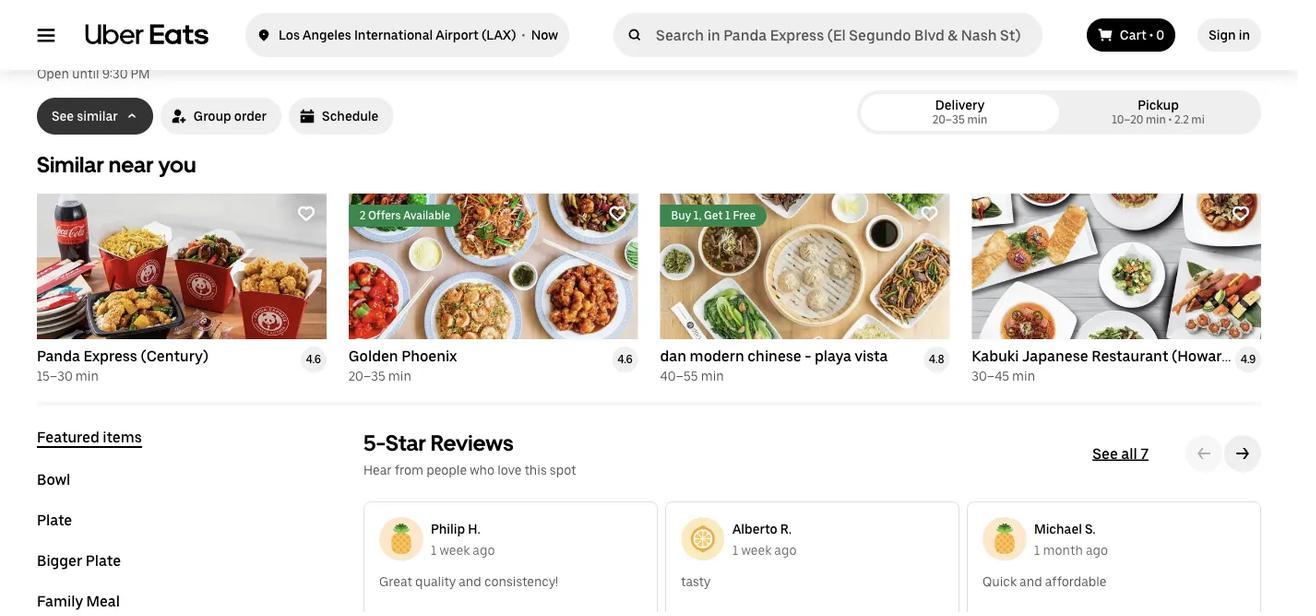 Task type: locate. For each thing, give the bounding box(es) containing it.
5-star reviews hear from people who love this spot
[[364, 430, 576, 478]]

ago down r.
[[774, 543, 797, 558]]

1 horizontal spatial star
[[386, 430, 426, 456]]

info
[[417, 47, 441, 62]]

kabuki
[[972, 347, 1019, 365]]

1 horizontal spatial 20–35
[[933, 113, 965, 126]]

[object Object] radio
[[865, 94, 1056, 131]]

golden phoenix 20–35 min
[[349, 347, 457, 384]]

2 week from the left
[[741, 543, 772, 558]]

0 vertical spatial panda
[[37, 3, 132, 43]]

and
[[459, 574, 481, 590], [1020, 574, 1042, 590]]

1 vertical spatial panda
[[37, 347, 80, 365]]

see all 7
[[1093, 445, 1149, 463]]

see left all
[[1093, 445, 1118, 463]]

express left (century)
[[83, 347, 137, 365]]

4.6 for golden phoenix
[[617, 353, 633, 366]]

see similar
[[52, 108, 118, 124]]

ago inside michael s. 1 month ago
[[1086, 543, 1108, 558]]

available
[[403, 209, 450, 222]]

spot
[[550, 463, 576, 478]]

panda up until
[[37, 3, 132, 43]]

0 vertical spatial 5-
[[277, 47, 290, 62]]

1 horizontal spatial express
[[138, 3, 257, 43]]

min inside panda express (century) 15–30 min
[[76, 369, 99, 384]]

bowl button
[[37, 471, 70, 489]]

love
[[497, 463, 522, 478]]

ago inside alberto r. 1 week ago
[[774, 543, 797, 558]]

panda up 15–30 at the bottom
[[37, 347, 80, 365]]

0 horizontal spatial 4.6
[[306, 353, 321, 366]]

5- up hear at bottom
[[364, 430, 386, 456]]

deliver to image
[[257, 24, 271, 46]]

consistency!
[[484, 574, 558, 590]]

los
[[279, 27, 300, 43]]

uber eats home image
[[85, 24, 209, 46]]

star down los
[[290, 47, 316, 62]]

dan modern chinese - playa vista 40–55 min
[[660, 347, 888, 384]]

reviews down angeles
[[318, 47, 368, 62]]

add to favorites image
[[609, 205, 627, 223], [920, 205, 939, 223], [1232, 205, 1250, 223]]

1 panda from the top
[[37, 3, 132, 43]]

reviews
[[318, 47, 368, 62], [431, 430, 514, 456]]

1 down philip at the bottom
[[431, 543, 437, 558]]

1 horizontal spatial add to favorites image
[[920, 205, 939, 223]]

schedule button
[[289, 98, 393, 135], [289, 98, 393, 135]]

0 horizontal spatial plate
[[37, 512, 72, 529]]

0 vertical spatial reviews
[[318, 47, 368, 62]]

1 vertical spatial reviews
[[431, 430, 514, 456]]

• left more
[[373, 47, 377, 63]]

40–55
[[660, 369, 698, 384]]

pickup 10–20 min • 2.2 mi
[[1112, 97, 1205, 126]]

4.6 left 'dan' on the right of the page
[[617, 353, 633, 366]]

this
[[524, 463, 547, 478]]

5-
[[277, 47, 290, 62], [364, 430, 386, 456]]

2 4.6 from the left
[[617, 353, 633, 366]]

1 inside philip h. 1 week ago
[[431, 543, 437, 558]]

0 horizontal spatial star
[[290, 47, 316, 62]]

family meal button
[[37, 592, 120, 611]]

express up "read 5-star reviews • more info open until 9:30 pm" at the left of page
[[138, 3, 257, 43]]

1 add to favorites image from the left
[[609, 205, 627, 223]]

2 ago from the left
[[774, 543, 797, 558]]

0 horizontal spatial add to favorites image
[[609, 205, 627, 223]]

1 left month
[[1034, 543, 1040, 558]]

panda inside panda express (century) 15–30 min
[[37, 347, 80, 365]]

1 week from the left
[[440, 543, 470, 558]]

navigation
[[37, 428, 319, 613]]

express inside panda express (century) 15–30 min
[[83, 347, 137, 365]]

week down the alberto
[[741, 543, 772, 558]]

1 horizontal spatial plate
[[86, 552, 121, 570]]

1 horizontal spatial reviews
[[431, 430, 514, 456]]

0 horizontal spatial ago
[[473, 543, 495, 558]]

(century)
[[141, 347, 208, 365]]

people
[[426, 463, 467, 478]]

plate
[[37, 512, 72, 529], [86, 552, 121, 570]]

0 horizontal spatial 20–35
[[349, 369, 385, 384]]

ago inside philip h. 1 week ago
[[473, 543, 495, 558]]

2 offers available
[[360, 209, 450, 222]]

2 horizontal spatial add to favorites image
[[1232, 205, 1250, 223]]

1 ago from the left
[[473, 543, 495, 558]]

0 horizontal spatial week
[[440, 543, 470, 558]]

0 horizontal spatial express
[[83, 347, 137, 365]]

star
[[290, 47, 316, 62], [386, 430, 426, 456]]

1 down the alberto
[[733, 543, 738, 558]]

week inside alberto r. 1 week ago
[[741, 543, 772, 558]]

5- down los
[[277, 47, 290, 62]]

1 vertical spatial star
[[386, 430, 426, 456]]

1 vertical spatial express
[[83, 347, 137, 365]]

plate up the meal
[[86, 552, 121, 570]]

week
[[440, 543, 470, 558], [741, 543, 772, 558]]

items
[[103, 429, 142, 446]]

michael s. 1 month ago
[[1034, 521, 1108, 558]]

1 inside michael s. 1 month ago
[[1034, 543, 1040, 558]]

4.6 left golden at the left bottom of the page
[[306, 353, 321, 366]]

read 5-star reviews • more info open until 9:30 pm
[[37, 47, 441, 82]]

min inside golden phoenix 20–35 min
[[388, 369, 411, 384]]

panda for panda express (century) 15–30 min
[[37, 347, 80, 365]]

and right quick
[[1020, 574, 1042, 590]]

1 horizontal spatial 5-
[[364, 430, 386, 456]]

1 horizontal spatial and
[[1020, 574, 1042, 590]]

add to favorites image for dan modern chinese - playa vista
[[920, 205, 939, 223]]

1 vertical spatial 5-
[[364, 430, 386, 456]]

1 4.6 from the left
[[306, 353, 321, 366]]

1 vertical spatial see
[[1093, 445, 1118, 463]]

tasty
[[681, 574, 711, 590]]

2 horizontal spatial ago
[[1086, 543, 1108, 558]]

3 add to favorites image from the left
[[1232, 205, 1250, 223]]

0
[[1156, 27, 1165, 43]]

similar near you
[[37, 151, 196, 178]]

order
[[234, 108, 267, 124]]

0 vertical spatial see
[[52, 108, 74, 124]]

reviews inside 5-star reviews hear from people who love this spot
[[431, 430, 514, 456]]

add to favorites image for golden phoenix
[[609, 205, 627, 223]]

read
[[244, 47, 274, 62]]

ago for alberto r. 1 week ago
[[774, 543, 797, 558]]

express for (el
[[138, 3, 257, 43]]

1 for great quality and consistency!
[[431, 543, 437, 558]]

0 vertical spatial 20–35
[[933, 113, 965, 126]]

group order link
[[160, 98, 281, 135]]

phoenix
[[402, 347, 457, 365]]

navigation containing featured items
[[37, 428, 319, 613]]

0 horizontal spatial see
[[52, 108, 74, 124]]

0 vertical spatial plate
[[37, 512, 72, 529]]

0 horizontal spatial and
[[459, 574, 481, 590]]

family
[[37, 593, 83, 610]]

great
[[379, 574, 412, 590]]

see left similar
[[52, 108, 74, 124]]

similar
[[77, 108, 118, 124]]

family meal
[[37, 593, 120, 610]]

express
[[138, 3, 257, 43], [83, 347, 137, 365]]

• left '0'
[[1150, 27, 1154, 43]]

1 vertical spatial plate
[[86, 552, 121, 570]]

quality
[[415, 574, 456, 590]]

angeles
[[303, 27, 351, 43]]

affordable
[[1045, 574, 1107, 590]]

0 vertical spatial star
[[290, 47, 316, 62]]

1 horizontal spatial ago
[[774, 543, 797, 558]]

plate down bowl
[[37, 512, 72, 529]]

dan
[[660, 347, 687, 365]]

Search in Panda Express (El Segundo Blvd & Nash St) text field
[[656, 26, 1035, 44]]

week inside philip h. 1 week ago
[[440, 543, 470, 558]]

1 horizontal spatial week
[[741, 543, 772, 558]]

0 horizontal spatial reviews
[[318, 47, 368, 62]]

add to favorites image
[[297, 205, 315, 223]]

2 add to favorites image from the left
[[920, 205, 939, 223]]

2 panda from the top
[[37, 347, 80, 365]]

and right the quality
[[459, 574, 481, 590]]

•
[[522, 27, 525, 43], [1150, 27, 1154, 43], [373, 47, 377, 63], [1169, 113, 1172, 126]]

featured
[[37, 429, 99, 446]]

ago down the h.
[[473, 543, 495, 558]]

schedule
[[322, 108, 379, 124]]

chinese
[[748, 347, 802, 365]]

delivery 20–35 min
[[933, 97, 988, 126]]

1 horizontal spatial see
[[1093, 445, 1118, 463]]

alberto r. image
[[681, 518, 725, 562]]

philip
[[431, 521, 465, 537]]

1 for quick and affordable
[[1034, 543, 1040, 558]]

1 inside alberto r. 1 week ago
[[733, 543, 738, 558]]

1 and from the left
[[459, 574, 481, 590]]

4.8
[[929, 353, 945, 366]]

4.6
[[306, 353, 321, 366], [617, 353, 633, 366]]

week down philip at the bottom
[[440, 543, 470, 558]]

1 vertical spatial 20–35
[[349, 369, 385, 384]]

• left '2.2'
[[1169, 113, 1172, 126]]

playa
[[815, 347, 852, 365]]

ago down s.
[[1086, 543, 1108, 558]]

3 ago from the left
[[1086, 543, 1108, 558]]

20–35
[[933, 113, 965, 126], [349, 369, 385, 384]]

main navigation menu image
[[37, 26, 55, 44]]

reviews up who
[[431, 430, 514, 456]]

golden
[[349, 347, 398, 365]]

0 horizontal spatial 5-
[[277, 47, 290, 62]]

0 vertical spatial express
[[138, 3, 257, 43]]

from
[[395, 463, 424, 478]]

near
[[109, 151, 154, 178]]

star up from
[[386, 430, 426, 456]]

plate button
[[37, 511, 72, 530]]

min inside dan modern chinese - playa vista 40–55 min
[[701, 369, 724, 384]]

airport
[[436, 27, 479, 43]]

1 horizontal spatial 4.6
[[617, 353, 633, 366]]



Task type: vqa. For each thing, say whether or not it's contained in the screenshot.
Me
no



Task type: describe. For each thing, give the bounding box(es) containing it.
10–20
[[1112, 113, 1144, 126]]

plate inside bigger plate button
[[86, 552, 121, 570]]

next image
[[1235, 447, 1250, 461]]

free
[[733, 209, 756, 222]]

now
[[531, 27, 558, 43]]

bigger plate
[[37, 552, 121, 570]]

-
[[805, 347, 811, 365]]

1,
[[694, 209, 702, 222]]

15–30
[[37, 369, 73, 384]]

week for alberto
[[741, 543, 772, 558]]

1 for tasty
[[733, 543, 738, 558]]

sign
[[1209, 27, 1236, 43]]

see all 7 link
[[1093, 445, 1149, 463]]

vista
[[855, 347, 888, 365]]

nash
[[556, 3, 633, 43]]

international
[[354, 27, 433, 43]]

express for (century)
[[83, 347, 137, 365]]

cart • 0
[[1120, 27, 1165, 43]]

featured items
[[37, 429, 142, 446]]

(el
[[264, 3, 302, 43]]

read 5-star reviews link
[[244, 47, 368, 63]]

• left the &
[[522, 27, 525, 43]]

pm
[[131, 66, 150, 82]]

who
[[470, 463, 495, 478]]

r.
[[780, 521, 792, 537]]

more
[[383, 47, 414, 62]]

kabuki japanese restaurant (howard hughes c 30–45 min
[[972, 347, 1298, 384]]

panda express (century) 15–30 min
[[37, 347, 208, 384]]

philip h. 1 week ago
[[431, 521, 495, 558]]

month
[[1043, 543, 1083, 558]]

philip h. image
[[379, 518, 424, 562]]

open
[[37, 66, 69, 82]]

5- inside 5-star reviews hear from people who love this spot
[[364, 430, 386, 456]]

4.6 for panda express (century)
[[306, 353, 321, 366]]

los angeles international airport (lax) • now
[[279, 27, 558, 43]]

2.2
[[1174, 113, 1189, 126]]

bigger
[[37, 552, 82, 570]]

previous image
[[1197, 447, 1211, 461]]

see for see similar
[[52, 108, 74, 124]]

min inside 'kabuki japanese restaurant (howard hughes c 30–45 min'
[[1012, 369, 1035, 384]]

chevron up small image
[[125, 110, 138, 123]]

4.9
[[1241, 353, 1256, 366]]

[object Object] radio
[[1063, 94, 1254, 131]]

group
[[194, 108, 231, 124]]

star inside "read 5-star reviews • more info open until 9:30 pm"
[[290, 47, 316, 62]]

more info link
[[383, 47, 441, 63]]

c
[[1291, 347, 1298, 365]]

quick and affordable
[[983, 574, 1107, 590]]

7
[[1141, 445, 1149, 463]]

see for see all 7
[[1093, 445, 1118, 463]]

1 right 'get'
[[725, 209, 731, 222]]

cart
[[1120, 27, 1147, 43]]

bowl
[[37, 471, 70, 489]]

min inside delivery 20–35 min
[[967, 113, 988, 126]]

2
[[360, 209, 366, 222]]

week for philip
[[440, 543, 470, 558]]

min inside 'pickup 10–20 min • 2.2 mi'
[[1146, 113, 1166, 126]]

h.
[[468, 521, 480, 537]]

japanese
[[1022, 347, 1088, 365]]

buy 1, get 1 free
[[671, 209, 756, 222]]

similar
[[37, 151, 104, 178]]

sign in link
[[1198, 18, 1261, 52]]

• inside 'pickup 10–20 min • 2.2 mi'
[[1169, 113, 1172, 126]]

&
[[528, 3, 550, 43]]

pickup
[[1138, 97, 1179, 113]]

delivery
[[935, 97, 985, 113]]

5- inside "read 5-star reviews • more info open until 9:30 pm"
[[277, 47, 290, 62]]

buy
[[671, 209, 691, 222]]

s.
[[1085, 521, 1096, 537]]

hear
[[364, 463, 392, 478]]

michael
[[1034, 521, 1082, 537]]

star inside 5-star reviews hear from people who love this spot
[[386, 430, 426, 456]]

segundo
[[309, 3, 449, 43]]

in
[[1239, 27, 1250, 43]]

alberto
[[733, 521, 778, 537]]

add to favorites image for kabuki japanese restaurant (howard hughes c
[[1232, 205, 1250, 223]]

20–35 inside delivery 20–35 min
[[933, 113, 965, 126]]

ago for michael s. 1 month ago
[[1086, 543, 1108, 558]]

panda for panda express (el segundo blvd & nash st)
[[37, 3, 132, 43]]

panda express (el segundo blvd & nash st)
[[37, 3, 684, 43]]

sign in
[[1209, 27, 1250, 43]]

group order
[[194, 108, 267, 124]]

30–45
[[972, 369, 1009, 384]]

st)
[[640, 3, 684, 43]]

meal
[[86, 593, 120, 610]]

2 and from the left
[[1020, 574, 1042, 590]]

bigger plate button
[[37, 552, 121, 570]]

modern
[[690, 347, 744, 365]]

(lax)
[[482, 27, 516, 43]]

all
[[1121, 445, 1137, 463]]

ago for philip h. 1 week ago
[[473, 543, 495, 558]]

alberto r. 1 week ago
[[733, 521, 797, 558]]

michael s. image
[[983, 518, 1027, 562]]

restaurant
[[1092, 347, 1169, 365]]

mi
[[1192, 113, 1205, 126]]

• inside "read 5-star reviews • more info open until 9:30 pm"
[[373, 47, 377, 63]]

get
[[704, 209, 723, 222]]

20–35 inside golden phoenix 20–35 min
[[349, 369, 385, 384]]

reviews inside "read 5-star reviews • more info open until 9:30 pm"
[[318, 47, 368, 62]]

hughes
[[1234, 347, 1288, 365]]



